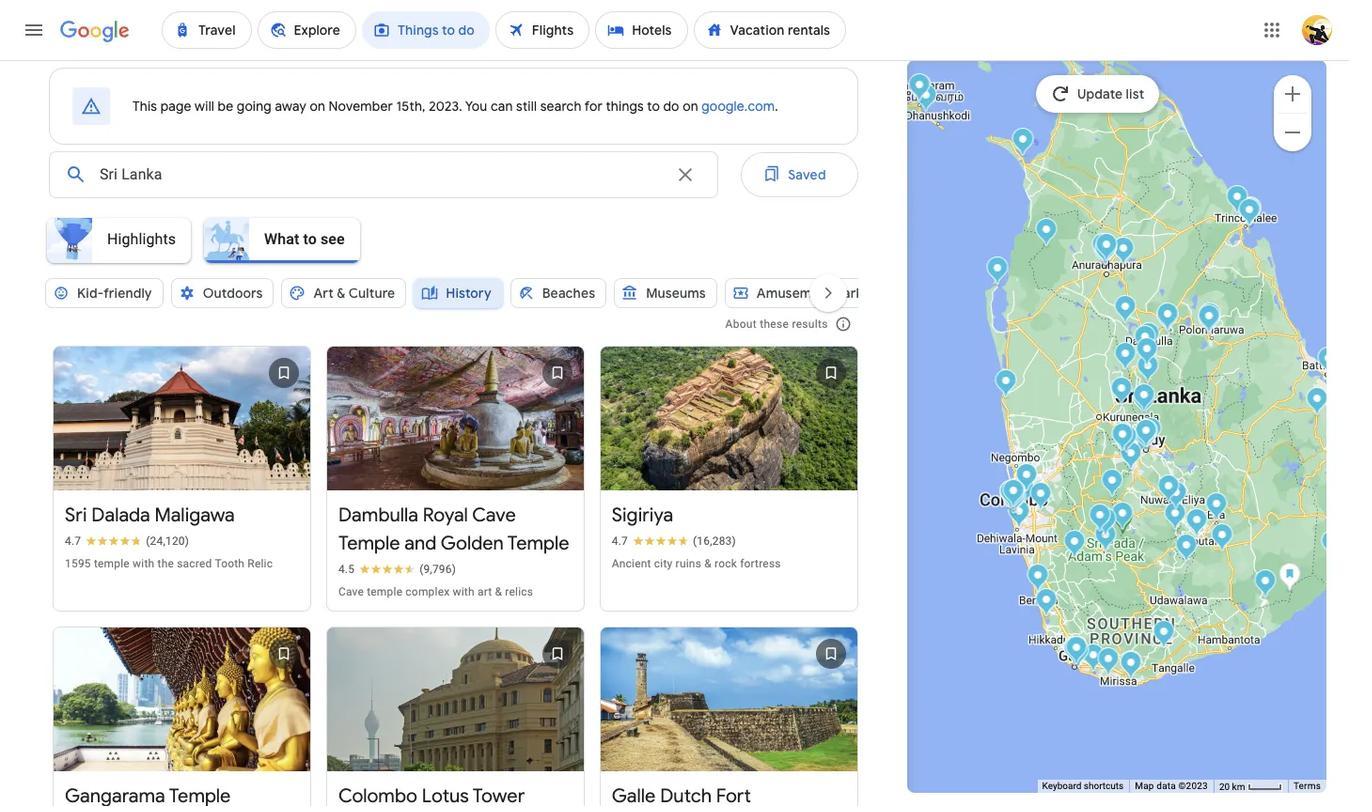 Task type: describe. For each thing, give the bounding box(es) containing it.
.
[[775, 98, 778, 115]]

khan clock tower image
[[1001, 480, 1022, 512]]

do
[[663, 98, 680, 115]]

amusement
[[757, 285, 832, 302]]

ruhunu maha kataragama dewalaya image
[[1255, 570, 1276, 601]]

1 horizontal spatial with
[[453, 586, 475, 599]]

art & culture button
[[282, 271, 406, 316]]

dutch museum image
[[1002, 480, 1023, 512]]

Search for destinations, sights and more text field
[[99, 152, 663, 197]]

20
[[1219, 782, 1230, 792]]

kuda ravana ella (water fall) image
[[1206, 493, 1227, 524]]

mulgirigala raja maha viharaya image
[[1153, 621, 1175, 652]]

buduruwagala raja maha viharaya image
[[1211, 524, 1233, 555]]

queen victoria park image
[[1158, 475, 1179, 506]]

keyboard
[[1042, 781, 1082, 792]]

pidurangala royal cave temple image
[[1157, 303, 1179, 334]]

fortress
[[740, 557, 781, 571]]

batadombalena image
[[1089, 504, 1111, 535]]

(24,120)
[[146, 535, 189, 548]]

page
[[161, 98, 191, 115]]

keyboard shortcuts
[[1042, 781, 1124, 792]]

save sri dalada maligawa to collection image
[[261, 351, 306, 396]]

shortcuts
[[1084, 781, 1124, 792]]

adisham hall image
[[1186, 509, 1208, 540]]

(16,283)
[[693, 535, 736, 548]]

this
[[133, 98, 157, 115]]

beaches button
[[510, 271, 607, 316]]

kid-friendly
[[77, 285, 152, 302]]

lovamahapaya ලෝවාමහාපාය image
[[1095, 237, 1116, 268]]

2 temple from the left
[[508, 532, 569, 556]]

nalanda gedige (central point of sri lanka) image
[[1137, 354, 1159, 386]]

will
[[195, 98, 214, 115]]

galle harbor image
[[1066, 637, 1087, 668]]

4.5 out of 5 stars from 9,796 reviews image
[[338, 562, 456, 577]]

dambulla
[[338, 504, 418, 527]]

yala national park image
[[1279, 563, 1301, 593]]

be
[[218, 98, 234, 115]]

tewatta church - basilica of our lady of lanka, ragama image
[[1016, 464, 1037, 495]]

colombo port maritime museum image
[[1000, 480, 1021, 512]]

main menu image
[[23, 19, 45, 41]]

4.7 out of 5 stars from 24,120 reviews image
[[65, 534, 189, 549]]

maritime museum image
[[1064, 638, 1085, 669]]

complex
[[406, 586, 450, 599]]

balana fort image
[[1112, 423, 1133, 454]]

highlights
[[107, 230, 176, 248]]

golden
[[441, 532, 504, 556]]

still
[[516, 98, 537, 115]]

kandy clock tower image
[[1135, 419, 1157, 450]]

filters list containing kid-friendly
[[41, 271, 881, 335]]

1595 temple with the sacred tooth relic
[[65, 557, 273, 571]]

going
[[237, 98, 272, 115]]

©2023
[[1179, 781, 1208, 792]]

0 horizontal spatial with
[[133, 557, 155, 571]]

save galle dutch fort to collection image
[[808, 632, 853, 677]]

lionel wendt art centre image
[[1003, 486, 1024, 517]]

for
[[585, 98, 603, 115]]

star fort matara image
[[1120, 651, 1142, 682]]

nawagamua pattini temple image
[[1030, 482, 1052, 513]]

google.com link
[[702, 98, 775, 115]]

gangarama temple image
[[1002, 484, 1023, 515]]

royal
[[423, 504, 468, 527]]

sri dalada maligawa image
[[1136, 419, 1158, 450]]

outdoors button
[[171, 271, 274, 316]]

museums button
[[614, 271, 717, 316]]

relic
[[248, 557, 273, 571]]

save gangarama temple to collection image
[[261, 632, 306, 677]]

temple for sri dalada maligawa
[[94, 557, 130, 571]]

1 on from the left
[[310, 98, 325, 115]]

dambulla royal cave temple and golden temple
[[338, 504, 569, 556]]

sri
[[65, 504, 87, 527]]

jaya sri maha bodhi image
[[1095, 237, 1116, 268]]

next image
[[806, 271, 851, 316]]

jetavanaramaya image
[[1096, 236, 1117, 267]]

results
[[792, 318, 828, 331]]

බටදොඹලෙන image
[[1095, 508, 1116, 539]]

embekka dewalaya image
[[1124, 433, 1146, 464]]

degalldoruwa raja maha viharaya image
[[1140, 417, 1162, 449]]

away
[[275, 98, 307, 115]]

kid-
[[77, 285, 104, 302]]

about these results
[[725, 318, 828, 331]]

beaches
[[542, 285, 595, 302]]

& inside button
[[337, 285, 346, 302]]

you
[[465, 98, 488, 115]]

zoom in map image
[[1282, 82, 1304, 105]]

old royal palace image
[[1136, 418, 1158, 449]]

christian reformed church of sri lanka image
[[1003, 480, 1024, 511]]

amusement parks button
[[725, 271, 881, 316]]

ridi viharaya රිදි විහාරය image
[[1111, 377, 1132, 408]]

art
[[314, 285, 334, 302]]

ambuluwawa tower image
[[1120, 442, 1142, 473]]

ancient city ruins & rock fortress
[[612, 557, 781, 571]]

gangarama sima malaka image
[[1002, 484, 1023, 515]]

update list button
[[1036, 75, 1160, 113]]

can
[[491, 98, 513, 115]]

november
[[329, 98, 393, 115]]

what to see link
[[199, 218, 367, 263]]

art & culture
[[314, 285, 395, 302]]

history
[[446, 285, 492, 302]]

st. lucia's cathedral image
[[1004, 479, 1025, 510]]

terms link
[[1294, 781, 1321, 792]]

kothandaramar temple image
[[915, 84, 937, 115]]

na uyana aranya (monastery) image
[[1115, 342, 1136, 373]]

mannar dutch fort image
[[1012, 128, 1034, 159]]

zoom out map image
[[1282, 121, 1304, 143]]

update list
[[1078, 86, 1145, 102]]

rassagala image
[[1306, 387, 1328, 418]]

20 km
[[1219, 782, 1248, 792]]

parks
[[836, 285, 870, 302]]

avukana buddha statue image
[[1115, 295, 1136, 326]]

things
[[606, 98, 644, 115]]

map region
[[824, 17, 1349, 807]]

colombo fort old lighthouse & clock tower image
[[1000, 480, 1021, 512]]

terms
[[1294, 781, 1321, 792]]

thuparama vihara image
[[1095, 236, 1116, 267]]

kudumbigala sanctuary image
[[1321, 530, 1343, 561]]

martin wickramasinghe folk museum image
[[1083, 644, 1104, 675]]

the
[[158, 557, 174, 571]]

saskia fernando gallery image
[[1005, 485, 1026, 516]]

what
[[264, 230, 299, 248]]

map
[[1135, 781, 1154, 792]]

what to see list item
[[199, 213, 367, 269]]

pahiyangala image
[[1064, 530, 1085, 561]]

km
[[1232, 782, 1245, 792]]

15th,
[[396, 98, 426, 115]]

ancient
[[612, 557, 651, 571]]

horton plains national park image
[[1164, 502, 1186, 533]]

filters list containing highlights
[[34, 213, 858, 288]]

samadhi buddha statue image
[[1095, 233, 1116, 264]]

4.5
[[338, 563, 355, 576]]

about these results image
[[821, 302, 866, 347]]

what to see
[[264, 230, 345, 248]]



Task type: vqa. For each thing, say whether or not it's contained in the screenshot.
data
yes



Task type: locate. For each thing, give the bounding box(es) containing it.
this page will be going away on november 15th, 2023. you can still search for things to do on google.com .
[[133, 98, 778, 115]]

maligawa
[[155, 504, 235, 527]]

map data ©2023
[[1135, 781, 1208, 792]]

independence square image
[[1004, 486, 1025, 517]]

with left the
[[133, 557, 155, 571]]

&
[[337, 285, 346, 302], [704, 557, 712, 571], [495, 586, 502, 599]]

sri lanka air force museum image
[[1008, 500, 1030, 531]]

with
[[133, 557, 155, 571], [453, 586, 475, 599]]

1 horizontal spatial to
[[647, 98, 660, 115]]

about
[[725, 318, 757, 331]]

list
[[1126, 86, 1145, 102]]

sri natha devalaya - ශ්‍රී නාථ දේවාලය image
[[1136, 419, 1158, 450]]

international buddhist museum image
[[1136, 419, 1158, 450]]

1 horizontal spatial 4.7
[[612, 535, 628, 548]]

temple down 4.7 out of 5 stars from 24,120 reviews image
[[94, 557, 130, 571]]

0 horizontal spatial &
[[337, 285, 346, 302]]

to inside list item
[[303, 230, 317, 248]]

2023.
[[429, 98, 462, 115]]

sigiriya image
[[1157, 305, 1179, 336]]

0 vertical spatial cave
[[472, 504, 516, 527]]

galle dutch fort image
[[1064, 637, 1085, 668]]

1 vertical spatial &
[[704, 557, 712, 571]]

velgam vehera buddhist temple | වෙල්ගම් වෙහෙර image
[[1226, 185, 1248, 216]]

dambulla royal cave temple and golden temple image
[[1138, 323, 1160, 354]]

data
[[1157, 781, 1176, 792]]

tooth
[[215, 557, 245, 571]]

museums
[[646, 285, 706, 302]]

1 horizontal spatial cave
[[472, 504, 516, 527]]

rock temple (gal vihara) image
[[1199, 303, 1221, 334]]

seetha amman kovil image
[[1165, 481, 1187, 512]]

matale aluviharaya - මාතලේ අළුවිහාරය image
[[1133, 384, 1155, 415]]

0 vertical spatial &
[[337, 285, 346, 302]]

20 km button
[[1214, 780, 1288, 794]]

sri lankathilake rajamaha viharaya image
[[1123, 430, 1145, 461]]

to left see
[[303, 230, 317, 248]]

0 horizontal spatial temple
[[338, 532, 400, 556]]

historical mansion museum image
[[1064, 638, 1085, 669]]

kandy national museum image
[[1136, 419, 1158, 450]]

mihintale image
[[1113, 237, 1134, 268]]

anuradhapura moonstone |සඳකඩ පහන image
[[1094, 233, 1116, 264]]

kothduwa rajamaha viharaya image
[[1036, 589, 1057, 620]]

to
[[647, 98, 660, 115], [303, 230, 317, 248]]

temple down 'dambulla'
[[338, 532, 400, 556]]

ruins
[[676, 557, 701, 571]]

amusement parks
[[757, 285, 870, 302]]

menikdena archeological reserve and arboretum | මැණික්දෙන පුරාවිද්‍යා රක්ෂිතය සහ වෘක්ෂෝද්‍යානය image
[[1136, 338, 1158, 369]]

filters list
[[34, 213, 858, 288], [41, 271, 881, 335]]

temple for dambulla royal cave temple and golden temple
[[367, 586, 403, 599]]

2 4.7 from the left
[[612, 535, 628, 548]]

on
[[310, 98, 325, 115], [683, 98, 698, 115]]

colombo lotus tower image
[[1003, 482, 1024, 513]]

2 horizontal spatial &
[[704, 557, 712, 571]]

sacred
[[177, 557, 212, 571]]

save colombo lotus tower to collection image
[[535, 632, 580, 677]]

arulmigu ramanathaswamy temple image
[[910, 74, 931, 105]]

0 horizontal spatial on
[[310, 98, 325, 115]]

0 horizontal spatial to
[[303, 230, 317, 248]]

lankarama image
[[1092, 233, 1114, 264]]

on right away
[[310, 98, 325, 115]]

4.7 up ancient
[[612, 535, 628, 548]]

0 vertical spatial to
[[647, 98, 660, 115]]

list
[[45, 323, 866, 807]]

search
[[540, 98, 582, 115]]

4.7
[[65, 535, 81, 548], [612, 535, 628, 548]]

taprobana image
[[1098, 648, 1119, 679]]

maritime and naval history museum image
[[1239, 198, 1260, 229]]

4.7 out of 5 stars from 16,283 reviews image
[[612, 534, 736, 549]]

saved link
[[741, 152, 858, 197]]

outdoors
[[203, 285, 263, 302]]

on right do at the top of page
[[683, 98, 698, 115]]

batticaloa dutch fort image
[[1318, 347, 1339, 378]]

see
[[321, 230, 345, 248]]

wilpattu national park image
[[1036, 218, 1057, 249]]

sri muththumari amman kovil - matale, image
[[1133, 387, 1155, 418]]

shri badrakali amman hindu temple image
[[1238, 197, 1259, 228]]

these
[[760, 318, 789, 331]]

save sigiriya to collection image
[[808, 351, 853, 396]]

japanese peace pagoda - rumassala image
[[1068, 639, 1089, 670]]

beira lake image
[[1002, 481, 1023, 512]]

cave up golden
[[472, 504, 516, 527]]

rameswaram tv tower image
[[909, 73, 930, 104]]

0 horizontal spatial cave
[[338, 586, 364, 599]]

koneswaram temple image
[[1240, 197, 1261, 228]]

temple down 4.5 out of 5 stars from 9,796 reviews image
[[367, 586, 403, 599]]

ruwanweli maha seya image
[[1095, 237, 1116, 268]]

1 vertical spatial with
[[453, 586, 475, 599]]

sri pada / adam's peak image
[[1112, 502, 1133, 533]]

google.com
[[702, 98, 775, 115]]

update
[[1078, 86, 1123, 102]]

1 temple from the left
[[338, 532, 400, 556]]

2 on from the left
[[683, 98, 698, 115]]

abhayagiri pagoda image
[[1095, 233, 1116, 264]]

filters form
[[34, 145, 881, 335]]

highlights link
[[41, 218, 199, 263]]

(9,796)
[[419, 563, 456, 576]]

galle fort clock tower image
[[1064, 637, 1085, 668]]

cave
[[472, 504, 516, 527], [338, 586, 364, 599]]

stupa image
[[1198, 305, 1220, 336]]

cave temple complex with art & relics
[[338, 586, 533, 599]]

4.7 for sigiriya
[[612, 535, 628, 548]]

kande vihara temple image
[[1027, 564, 1049, 595]]

1 horizontal spatial temple
[[508, 532, 569, 556]]

4.7 up 1595
[[65, 535, 81, 548]]

matara fort image
[[1120, 652, 1142, 683]]

list containing sri dalada maligawa
[[45, 323, 866, 807]]

0 vertical spatial with
[[133, 557, 155, 571]]

fort frederick image
[[1240, 197, 1261, 228]]

city
[[654, 557, 673, 571]]

temple
[[338, 532, 400, 556], [508, 532, 569, 556]]

kid-friendly button
[[45, 271, 163, 316]]

1595
[[65, 557, 91, 571]]

ibbankatuwa megalithic tombs image
[[1134, 325, 1156, 356]]

0 horizontal spatial 4.7
[[65, 535, 81, 548]]

friendly
[[104, 285, 152, 302]]

sri dalada maligawa
[[65, 504, 235, 527]]

to left do at the top of page
[[647, 98, 660, 115]]

0 vertical spatial temple
[[94, 557, 130, 571]]

temple up relics
[[508, 532, 569, 556]]

culture
[[349, 285, 395, 302]]

isurumuni royal temple image
[[1094, 239, 1116, 270]]

relics
[[505, 586, 533, 599]]

cave down 4.5
[[338, 586, 364, 599]]

with left art
[[453, 586, 475, 599]]

clear image
[[674, 164, 697, 186]]

1 horizontal spatial &
[[495, 586, 502, 599]]

railway museum kadugannawa image
[[1116, 425, 1137, 456]]

0 horizontal spatial temple
[[94, 557, 130, 571]]

save dambulla royal cave temple and golden temple to collection image
[[535, 351, 580, 396]]

1 vertical spatial temple
[[367, 586, 403, 599]]

kelaniya raja maha viharaya image
[[1013, 478, 1035, 509]]

rathnapura national museum image
[[1095, 524, 1116, 555]]

1 vertical spatial to
[[303, 230, 317, 248]]

and
[[405, 532, 437, 556]]

4.7 for sri dalada maligawa
[[65, 535, 81, 548]]

ceylon tea museum image
[[1135, 423, 1157, 454]]

national museum galle image
[[1064, 637, 1085, 668]]

sigiriya
[[612, 504, 673, 527]]

history button
[[414, 271, 503, 316]]

belilena cave image
[[1101, 469, 1123, 500]]

1 vertical spatial cave
[[338, 586, 364, 599]]

vatadage image
[[1198, 307, 1220, 338]]

keyboard shortcuts button
[[1042, 781, 1124, 794]]

cave inside dambulla royal cave temple and golden temple
[[472, 504, 516, 527]]

1 4.7 from the left
[[65, 535, 81, 548]]

dalada
[[91, 504, 150, 527]]

kuragala ancient buddhist monastery image
[[1176, 534, 1197, 565]]

saved
[[788, 166, 826, 183]]

twin ponds (කුට්ටම් පොකුණ) image
[[1096, 233, 1117, 264]]

art
[[478, 586, 492, 599]]

2 vertical spatial &
[[495, 586, 502, 599]]

kalpitiya fort image
[[987, 257, 1008, 288]]

1 horizontal spatial on
[[683, 98, 698, 115]]

1 horizontal spatial temple
[[367, 586, 403, 599]]

rock
[[715, 557, 737, 571]]



